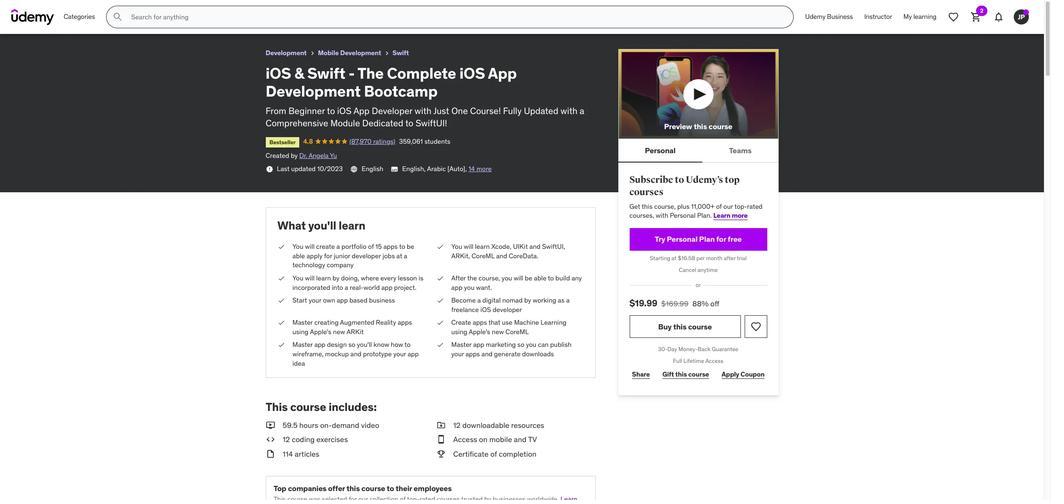 Task type: vqa. For each thing, say whether or not it's contained in the screenshot.
Viewing your clips (rating footage) (deleting clips) at the top of page
no



Task type: describe. For each thing, give the bounding box(es) containing it.
jp link
[[1011, 6, 1033, 28]]

apps inside you will create a portfolio of 15 apps to be able apply for junior developer jobs at a technology company
[[384, 243, 398, 251]]

0 horizontal spatial by
[[291, 151, 298, 160]]

xsmall image left mobile
[[309, 50, 316, 57]]

this for get
[[642, 202, 653, 211]]

1 vertical spatial access
[[454, 435, 478, 445]]

ios inside become a digital nomad by working as a freelance ios developer
[[481, 305, 491, 314]]

publish
[[551, 341, 572, 349]]

apps inside create apps that use machine learning using apple's new coreml
[[473, 319, 487, 327]]

so for generate
[[518, 341, 525, 349]]

- for ios & swift - the complete ios app development bootcamp
[[50, 4, 53, 14]]

a left digital
[[478, 296, 481, 305]]

angela
[[309, 151, 329, 160]]

to inside master app design so you'll know how to wireframe, mockup and prototype your app idea
[[405, 341, 411, 349]]

0 horizontal spatial bestseller
[[11, 18, 38, 25]]

1 vertical spatial (87,970
[[350, 137, 372, 146]]

the
[[468, 274, 477, 282]]

xsmall image for master app marketing so you can publish your apps and generate downloads
[[437, 341, 444, 350]]

you will learn xcode, uikit and swiftui, arkit, coreml and coredata.
[[452, 243, 566, 260]]

will inside after the course, you will be able to build any app you want.
[[514, 274, 524, 282]]

app up wireframe,
[[315, 341, 326, 349]]

and inside master app marketing so you can publish your apps and generate downloads
[[482, 350, 493, 359]]

0 vertical spatial ratings)
[[90, 16, 112, 25]]

as
[[558, 296, 565, 305]]

full
[[674, 357, 683, 365]]

0 horizontal spatial you'll
[[308, 219, 337, 233]]

any
[[572, 274, 582, 282]]

video
[[361, 421, 380, 430]]

and down xcode,
[[497, 252, 508, 260]]

comprehensive
[[266, 118, 328, 129]]

xsmall image for last updated 10/2023
[[266, 165, 273, 173]]

$19.99
[[630, 298, 658, 309]]

updated
[[524, 105, 559, 116]]

development right mobile
[[340, 49, 381, 57]]

0 horizontal spatial with
[[415, 105, 432, 116]]

1 vertical spatial more
[[732, 211, 748, 220]]

app for ios & swift - the complete ios app development bootcamp
[[120, 4, 135, 14]]

udemy image
[[11, 9, 54, 25]]

my
[[904, 12, 913, 21]]

swift for ios & swift - the complete ios app development bootcamp
[[29, 4, 48, 14]]

reality
[[376, 319, 396, 327]]

courses,
[[630, 211, 655, 220]]

prototype
[[363, 350, 392, 359]]

learning
[[541, 319, 567, 327]]

module
[[331, 118, 360, 129]]

0 vertical spatial (87,970 ratings)
[[66, 16, 112, 25]]

business
[[369, 296, 395, 305]]

$169.99
[[662, 299, 689, 308]]

course left their
[[362, 484, 385, 493]]

114
[[283, 449, 293, 459]]

this for buy
[[674, 322, 687, 331]]

1 horizontal spatial 359,061 students
[[399, 137, 451, 146]]

last updated 10/2023
[[277, 164, 343, 173]]

mobile development link
[[318, 47, 381, 59]]

udemy
[[806, 12, 826, 21]]

lesson
[[398, 274, 417, 282]]

your inside master app design so you'll know how to wireframe, mockup and prototype your app idea
[[394, 350, 406, 359]]

be inside you will create a portfolio of 15 apps to be able apply for junior developer jobs at a technology company
[[407, 243, 415, 251]]

a right as
[[567, 296, 570, 305]]

course, for you
[[479, 274, 500, 282]]

where
[[361, 274, 379, 282]]

technology
[[293, 261, 325, 269]]

your inside master app marketing so you can publish your apps and generate downloads
[[452, 350, 464, 359]]

this right offer
[[347, 484, 360, 493]]

xsmall image for after the course, you will be able to build any app you want.
[[437, 274, 444, 283]]

complete for ios & swift - the complete ios app development bootcamp
[[69, 4, 104, 14]]

you have alerts image
[[1024, 9, 1030, 15]]

preview
[[665, 122, 693, 131]]

0 vertical spatial for
[[717, 234, 727, 244]]

one
[[452, 105, 468, 116]]

1 horizontal spatial app
[[354, 105, 370, 116]]

xsmall image left swift link
[[383, 50, 391, 57]]

will for you will create a portfolio of 15 apps to be able apply for junior developer jobs at a technology company
[[305, 243, 315, 251]]

xsmall image for become a digital nomad by working as a freelance ios developer
[[437, 296, 444, 305]]

english
[[362, 164, 384, 173]]

creating
[[315, 319, 339, 327]]

try personal plan for free
[[655, 234, 742, 244]]

arkit,
[[452, 252, 470, 260]]

you'll inside master app design so you'll know how to wireframe, mockup and prototype your app idea
[[357, 341, 372, 349]]

world
[[364, 283, 380, 292]]

after
[[724, 255, 736, 262]]

12 coding exercises
[[283, 435, 348, 445]]

0 vertical spatial students
[[141, 16, 167, 25]]

buy this course button
[[630, 316, 741, 338]]

portfolio
[[342, 243, 367, 251]]

by inside you will learn by doing, where every lesson is incorporated into a real-world app project.
[[333, 274, 340, 282]]

to inside subscribe to udemy's top courses
[[675, 174, 685, 186]]

last
[[277, 164, 290, 173]]

machine
[[514, 319, 539, 327]]

app inside master app marketing so you can publish your apps and generate downloads
[[473, 341, 485, 349]]

tv
[[528, 435, 537, 445]]

Search for anything text field
[[129, 9, 783, 25]]

2 link
[[965, 6, 988, 28]]

development right submit search icon
[[137, 4, 185, 14]]

1 horizontal spatial of
[[491, 449, 497, 459]]

articles
[[295, 449, 320, 459]]

1 vertical spatial students
[[425, 137, 451, 146]]

you inside master app marketing so you can publish your apps and generate downloads
[[526, 341, 537, 349]]

access on mobile and tv
[[454, 435, 537, 445]]

and inside master app design so you'll know how to wireframe, mockup and prototype your app idea
[[351, 350, 362, 359]]

1 vertical spatial ratings)
[[373, 137, 396, 146]]

and right uikit
[[530, 243, 541, 251]]

bootcamp for ios & swift - the complete ios app development bootcamp from beginner to ios app developer with just one course! fully updated with a comprehensive module dedicated to swiftui!
[[364, 82, 438, 101]]

cancel
[[679, 266, 697, 273]]

what you'll learn
[[278, 219, 366, 233]]

2 horizontal spatial swift
[[393, 49, 409, 57]]

junior
[[334, 252, 350, 260]]

12 for 12 coding exercises
[[283, 435, 290, 445]]

gift this course
[[663, 370, 710, 379]]

own
[[323, 296, 335, 305]]

nomad
[[503, 296, 523, 305]]

money-
[[679, 346, 698, 353]]

udemy business
[[806, 12, 854, 21]]

lifetime
[[684, 357, 705, 365]]

become
[[452, 296, 476, 305]]

0 vertical spatial (87,970
[[66, 16, 88, 25]]

xcode,
[[492, 243, 512, 251]]

coreml inside create apps that use machine learning using apple's new coreml
[[506, 328, 529, 336]]

try
[[655, 234, 666, 244]]

and left tv
[[514, 435, 527, 445]]

plus
[[678, 202, 690, 211]]

small image for 59.5 hours on-demand video
[[266, 420, 275, 431]]

start
[[293, 296, 307, 305]]

course for gift this course
[[689, 370, 710, 379]]

personal inside get this course, plus 11,000+ of our top-rated courses, with personal plan.
[[670, 211, 696, 220]]

beginner
[[289, 105, 325, 116]]

a inside ios & swift - the complete ios app development bootcamp from beginner to ios app developer with just one course! fully updated with a comprehensive module dedicated to swiftui!
[[580, 105, 585, 116]]

to up module
[[327, 105, 335, 116]]

app for ios & swift - the complete ios app development bootcamp from beginner to ios app developer with just one course! fully updated with a comprehensive module dedicated to swiftui!
[[488, 64, 517, 83]]

0 horizontal spatial more
[[477, 164, 492, 173]]

1 horizontal spatial you
[[502, 274, 512, 282]]

0 horizontal spatial your
[[309, 296, 322, 305]]

udemy business link
[[800, 6, 859, 28]]

of for 11,000+
[[717, 202, 722, 211]]

with inside get this course, plus 11,000+ of our top-rated courses, with personal plan.
[[656, 211, 669, 220]]

a up junior
[[337, 243, 340, 251]]

at inside starting at $16.58 per month after trial cancel anytime
[[672, 255, 677, 262]]

course for buy this course
[[689, 322, 712, 331]]

14
[[469, 164, 475, 173]]

month
[[707, 255, 723, 262]]

my learning link
[[898, 6, 943, 28]]

1 vertical spatial 359,061
[[399, 137, 423, 146]]

gift this course link
[[660, 365, 712, 384]]

master app marketing so you can publish your apps and generate downloads
[[452, 341, 572, 359]]

create
[[316, 243, 335, 251]]

course language image
[[351, 165, 358, 173]]

xsmall image for you will learn xcode, uikit and swiftui, arkit, coreml and coredata.
[[437, 243, 444, 252]]

complete for ios & swift - the complete ios app development bootcamp from beginner to ios app developer with just one course! fully updated with a comprehensive module dedicated to swiftui!
[[387, 64, 457, 83]]

the for ios & swift - the complete ios app development bootcamp
[[54, 4, 67, 14]]

- for ios & swift - the complete ios app development bootcamp from beginner to ios app developer with just one course! fully updated with a comprehensive module dedicated to swiftui!
[[349, 64, 355, 83]]

bootcamp for ios & swift - the complete ios app development bootcamp
[[186, 4, 224, 14]]

uikit
[[513, 243, 528, 251]]

a right the jobs
[[404, 252, 408, 260]]

completion
[[499, 449, 537, 459]]

88%
[[693, 299, 709, 308]]

developer
[[372, 105, 413, 116]]

will for you will learn xcode, uikit and swiftui, arkit, coreml and coredata.
[[464, 243, 474, 251]]

learn for what you'll learn
[[339, 219, 366, 233]]

learn
[[714, 211, 731, 220]]

you will learn by doing, where every lesson is incorporated into a real-world app project.
[[293, 274, 424, 292]]

master for master app design so you'll know how to wireframe, mockup and prototype your app idea
[[293, 341, 313, 349]]

apply coupon button
[[720, 365, 768, 384]]

english, arabic [auto] , 14 more
[[402, 164, 492, 173]]

our
[[724, 202, 734, 211]]

able inside you will create a portfolio of 15 apps to be able apply for junior developer jobs at a technology company
[[293, 252, 305, 260]]

0 vertical spatial 4.8
[[45, 16, 55, 25]]

swiftui,
[[542, 243, 566, 251]]

new inside create apps that use machine learning using apple's new coreml
[[492, 328, 504, 336]]

& for ios & swift - the complete ios app development bootcamp from beginner to ios app developer with just one course! fully updated with a comprehensive module dedicated to swiftui!
[[295, 64, 304, 83]]

marketing
[[486, 341, 516, 349]]

coreml inside the you will learn xcode, uikit and swiftui, arkit, coreml and coredata.
[[472, 252, 495, 260]]

app right own at the left bottom of page
[[337, 296, 348, 305]]

xsmall image for master creating augmented reality apps using apple's new arkit
[[278, 319, 285, 328]]

hours
[[300, 421, 319, 430]]

master for master creating augmented reality apps using apple's new arkit
[[293, 319, 313, 327]]

what
[[278, 219, 306, 233]]

at inside you will create a portfolio of 15 apps to be able apply for junior developer jobs at a technology company
[[397, 252, 403, 260]]

access inside 30-day money-back guarantee full lifetime access
[[706, 357, 724, 365]]

xsmall image for you will learn by doing, where every lesson is incorporated into a real-world app project.
[[278, 274, 285, 283]]

project.
[[394, 283, 417, 292]]

courses
[[630, 186, 664, 198]]

certificate
[[454, 449, 489, 459]]

1 horizontal spatial 4.8
[[303, 137, 313, 146]]

business
[[828, 12, 854, 21]]



Task type: locate. For each thing, give the bounding box(es) containing it.
using down create
[[452, 328, 468, 336]]

small image for 114 articles
[[266, 449, 275, 460]]

learn inside you will learn by doing, where every lesson is incorporated into a real-world app project.
[[316, 274, 331, 282]]

you for you will learn by doing, where every lesson is incorporated into a real-world app project.
[[293, 274, 304, 282]]

for down create
[[324, 252, 332, 260]]

categories button
[[58, 6, 101, 28]]

will up incorporated
[[305, 274, 315, 282]]

apps inside master app marketing so you can publish your apps and generate downloads
[[466, 350, 480, 359]]

0 horizontal spatial at
[[397, 252, 403, 260]]

0 horizontal spatial 12
[[283, 435, 290, 445]]

new down that
[[492, 328, 504, 336]]

apps left that
[[473, 319, 487, 327]]

- left categories
[[50, 4, 53, 14]]

0 horizontal spatial you
[[464, 283, 475, 292]]

2 vertical spatial of
[[491, 449, 497, 459]]

& inside ios & swift - the complete ios app development bootcamp from beginner to ios app developer with just one course! fully updated with a comprehensive module dedicated to swiftui!
[[295, 64, 304, 83]]

0 vertical spatial able
[[293, 252, 305, 260]]

personal up $16.58
[[667, 234, 698, 244]]

course, for personal
[[655, 202, 676, 211]]

xsmall image right how
[[437, 341, 444, 350]]

how
[[391, 341, 403, 349]]

2 vertical spatial personal
[[667, 234, 698, 244]]

will for you will learn by doing, where every lesson is incorporated into a real-world app project.
[[305, 274, 315, 282]]

0 horizontal spatial (87,970
[[66, 16, 88, 25]]

new
[[333, 328, 345, 336], [492, 328, 504, 336]]

demand
[[332, 421, 360, 430]]

0 vertical spatial 359,061
[[116, 16, 140, 25]]

xsmall image
[[383, 50, 391, 57], [278, 243, 285, 252], [437, 243, 444, 252], [437, 274, 444, 283], [278, 296, 285, 305], [278, 319, 285, 328], [437, 319, 444, 328]]

(87,970
[[66, 16, 88, 25], [350, 137, 372, 146]]

12 for 12 downloadable resources
[[454, 421, 461, 430]]

1 vertical spatial bestseller
[[270, 139, 296, 146]]

learn for you will learn xcode, uikit and swiftui, arkit, coreml and coredata.
[[475, 243, 490, 251]]

0 horizontal spatial ratings)
[[90, 16, 112, 25]]

swift inside ios & swift - the complete ios app development bootcamp from beginner to ios app developer with just one course! fully updated with a comprehensive module dedicated to swiftui!
[[308, 64, 346, 83]]

will up arkit,
[[464, 243, 474, 251]]

0 horizontal spatial app
[[120, 4, 135, 14]]

1 vertical spatial learn
[[475, 243, 490, 251]]

1 vertical spatial wishlist image
[[751, 321, 762, 333]]

$16.58
[[678, 255, 696, 262]]

0 horizontal spatial (87,970 ratings)
[[66, 16, 112, 25]]

small image left on
[[437, 435, 446, 445]]

be up lesson
[[407, 243, 415, 251]]

to inside you will create a portfolio of 15 apps to be able apply for junior developer jobs at a technology company
[[399, 243, 406, 251]]

small image for certificate of completion
[[437, 449, 446, 460]]

2 apple's from the left
[[469, 328, 491, 336]]

every
[[381, 274, 397, 282]]

wishlist image
[[949, 11, 960, 23], [751, 321, 762, 333]]

the for ios & swift - the complete ios app development bootcamp from beginner to ios app developer with just one course! fully updated with a comprehensive module dedicated to swiftui!
[[358, 64, 384, 83]]

using inside create apps that use machine learning using apple's new coreml
[[452, 328, 468, 336]]

using
[[293, 328, 309, 336], [452, 328, 468, 336]]

you inside the you will learn xcode, uikit and swiftui, arkit, coreml and coredata.
[[452, 243, 463, 251]]

learn more link
[[714, 211, 748, 220]]

swift for ios & swift - the complete ios app development bootcamp from beginner to ios app developer with just one course! fully updated with a comprehensive module dedicated to swiftui!
[[308, 64, 346, 83]]

2 horizontal spatial app
[[488, 64, 517, 83]]

0 horizontal spatial 4.8
[[45, 16, 55, 25]]

apple's inside create apps that use machine learning using apple's new coreml
[[469, 328, 491, 336]]

tab list
[[619, 139, 779, 163]]

0 vertical spatial coreml
[[472, 252, 495, 260]]

gift
[[663, 370, 674, 379]]

closed captions image
[[391, 165, 399, 173]]

1 horizontal spatial bestseller
[[270, 139, 296, 146]]

0 horizontal spatial -
[[50, 4, 53, 14]]

so up generate
[[518, 341, 525, 349]]

ios & swift - the complete ios app development bootcamp
[[8, 4, 224, 14]]

59.5 hours on-demand video
[[283, 421, 380, 430]]

course, left plus
[[655, 202, 676, 211]]

of inside get this course, plus 11,000+ of our top-rated courses, with personal plan.
[[717, 202, 722, 211]]

0 horizontal spatial coreml
[[472, 252, 495, 260]]

xsmall image for you will create a portfolio of 15 apps to be able apply for junior developer jobs at a technology company
[[278, 243, 285, 252]]

xsmall image for start your own app based business
[[278, 296, 285, 305]]

2 vertical spatial learn
[[316, 274, 331, 282]]

2 using from the left
[[452, 328, 468, 336]]

developer inside you will create a portfolio of 15 apps to be able apply for junior developer jobs at a technology company
[[352, 252, 381, 260]]

using inside master creating augmented reality apps using apple's new arkit
[[293, 328, 309, 336]]

1 vertical spatial coreml
[[506, 328, 529, 336]]

you up downloads
[[526, 341, 537, 349]]

0 horizontal spatial new
[[333, 328, 345, 336]]

personal down preview
[[645, 146, 676, 155]]

this course includes:
[[266, 400, 377, 415]]

1 horizontal spatial apple's
[[469, 328, 491, 336]]

you up nomad
[[502, 274, 512, 282]]

arkit
[[347, 328, 364, 336]]

by
[[291, 151, 298, 160], [333, 274, 340, 282], [525, 296, 531, 305]]

app right prototype
[[408, 350, 419, 359]]

so inside master app design so you'll know how to wireframe, mockup and prototype your app idea
[[349, 341, 356, 349]]

by up "into"
[[333, 274, 340, 282]]

so for and
[[349, 341, 356, 349]]

able inside after the course, you will be able to build any app you want.
[[534, 274, 547, 282]]

developer down nomad
[[493, 305, 522, 314]]

0 horizontal spatial for
[[324, 252, 332, 260]]

this for gift
[[676, 370, 687, 379]]

tab list containing personal
[[619, 139, 779, 163]]

at left $16.58
[[672, 255, 677, 262]]

1 vertical spatial complete
[[387, 64, 457, 83]]

starting
[[650, 255, 671, 262]]

1 horizontal spatial &
[[295, 64, 304, 83]]

0 vertical spatial you'll
[[308, 219, 337, 233]]

access down 'back'
[[706, 357, 724, 365]]

free
[[728, 234, 742, 244]]

with right updated
[[561, 105, 578, 116]]

master down start
[[293, 319, 313, 327]]

want.
[[476, 283, 492, 292]]

to inside after the course, you will be able to build any app you want.
[[548, 274, 554, 282]]

2 so from the left
[[518, 341, 525, 349]]

this
[[694, 122, 708, 131], [642, 202, 653, 211], [674, 322, 687, 331], [676, 370, 687, 379], [347, 484, 360, 493]]

small image left the coding
[[266, 435, 275, 445]]

1 horizontal spatial swift
[[308, 64, 346, 83]]

small image left downloadable
[[437, 420, 446, 431]]

0 horizontal spatial using
[[293, 328, 309, 336]]

be inside after the course, you will be able to build any app you want.
[[525, 274, 533, 282]]

1 vertical spatial bootcamp
[[364, 82, 438, 101]]

complete
[[69, 4, 104, 14], [387, 64, 457, 83]]

of left our
[[717, 202, 722, 211]]

you inside you will create a portfolio of 15 apps to be able apply for junior developer jobs at a technology company
[[293, 243, 304, 251]]

xsmall image for master app design so you'll know how to wireframe, mockup and prototype your app idea
[[278, 341, 285, 350]]

design
[[327, 341, 347, 349]]

small image left certificate
[[437, 449, 446, 460]]

complete inside ios & swift - the complete ios app development bootcamp from beginner to ios app developer with just one course! fully updated with a comprehensive module dedicated to swiftui!
[[387, 64, 457, 83]]

be down coredata.
[[525, 274, 533, 282]]

0 vertical spatial 359,061 students
[[116, 16, 167, 25]]

to right 15
[[399, 243, 406, 251]]

bootcamp
[[186, 4, 224, 14], [364, 82, 438, 101]]

apps inside master creating augmented reality apps using apple's new arkit
[[398, 319, 412, 327]]

app inside you will learn by doing, where every lesson is incorporated into a real-world app project.
[[382, 283, 393, 292]]

0 horizontal spatial of
[[368, 243, 374, 251]]

359,061 students down 'ios & swift - the complete ios app development bootcamp'
[[116, 16, 167, 25]]

coreml down machine
[[506, 328, 529, 336]]

the inside ios & swift - the complete ios app development bootcamp from beginner to ios app developer with just one course! fully updated with a comprehensive module dedicated to swiftui!
[[358, 64, 384, 83]]

resources
[[512, 421, 545, 430]]

app inside after the course, you will be able to build any app you want.
[[452, 283, 463, 292]]

(87,970 ratings) down dedicated
[[350, 137, 396, 146]]

you for you will create a portfolio of 15 apps to be able apply for junior developer jobs at a technology company
[[293, 243, 304, 251]]

notifications image
[[994, 11, 1005, 23]]

to left udemy's
[[675, 174, 685, 186]]

0 vertical spatial 12
[[454, 421, 461, 430]]

0 vertical spatial app
[[120, 4, 135, 14]]

top-
[[735, 202, 748, 211]]

personal down plus
[[670, 211, 696, 220]]

mobile
[[318, 49, 339, 57]]

will up apply
[[305, 243, 315, 251]]

apps
[[384, 243, 398, 251], [398, 319, 412, 327], [473, 319, 487, 327], [466, 350, 480, 359]]

0 vertical spatial wishlist image
[[949, 11, 960, 23]]

jp
[[1019, 13, 1026, 21]]

xsmall image left arkit,
[[437, 243, 444, 252]]

xsmall image down what
[[278, 243, 285, 252]]

359,061 students down swiftui!
[[399, 137, 451, 146]]

development left mobile
[[266, 49, 307, 57]]

- inside ios & swift - the complete ios app development bootcamp from beginner to ios app developer with just one course! fully updated with a comprehensive module dedicated to swiftui!
[[349, 64, 355, 83]]

of for portfolio
[[368, 243, 374, 251]]

10/2023
[[317, 164, 343, 173]]

30-
[[659, 346, 668, 353]]

course, inside after the course, you will be able to build any app you want.
[[479, 274, 500, 282]]

a inside you will learn by doing, where every lesson is incorporated into a real-world app project.
[[345, 283, 348, 292]]

1 horizontal spatial (87,970 ratings)
[[350, 137, 396, 146]]

development inside ios & swift - the complete ios app development bootcamp from beginner to ios app developer with just one course! fully updated with a comprehensive module dedicated to swiftui!
[[266, 82, 361, 101]]

1 vertical spatial be
[[525, 274, 533, 282]]

complete down swift link
[[387, 64, 457, 83]]

by left dr.
[[291, 151, 298, 160]]

1 horizontal spatial coreml
[[506, 328, 529, 336]]

get
[[630, 202, 641, 211]]

apply coupon
[[722, 370, 765, 379]]

master inside master app design so you'll know how to wireframe, mockup and prototype your app idea
[[293, 341, 313, 349]]

0 horizontal spatial so
[[349, 341, 356, 349]]

real-
[[350, 283, 364, 292]]

will inside the you will learn xcode, uikit and swiftui, arkit, coreml and coredata.
[[464, 243, 474, 251]]

rated
[[748, 202, 763, 211]]

1 vertical spatial course,
[[479, 274, 500, 282]]

after
[[452, 274, 466, 282]]

to left their
[[387, 484, 394, 493]]

1 horizontal spatial you'll
[[357, 341, 372, 349]]

subscribe
[[630, 174, 674, 186]]

master down create
[[452, 341, 472, 349]]

2
[[981, 7, 984, 14]]

359,061 down 'ios & swift - the complete ios app development bootcamp'
[[116, 16, 140, 25]]

created by dr. angela yu
[[266, 151, 337, 160]]

personal
[[645, 146, 676, 155], [670, 211, 696, 220], [667, 234, 698, 244]]

you up arkit,
[[452, 243, 463, 251]]

you for you will learn xcode, uikit and swiftui, arkit, coreml and coredata.
[[452, 243, 463, 251]]

0 horizontal spatial wishlist image
[[751, 321, 762, 333]]

a
[[580, 105, 585, 116], [337, 243, 340, 251], [404, 252, 408, 260], [345, 283, 348, 292], [478, 296, 481, 305], [567, 296, 570, 305]]

share button
[[630, 365, 653, 384]]

learn inside the you will learn xcode, uikit and swiftui, arkit, coreml and coredata.
[[475, 243, 490, 251]]

development
[[137, 4, 185, 14], [266, 49, 307, 57], [340, 49, 381, 57], [266, 82, 361, 101]]

learn for you will learn by doing, where every lesson is incorporated into a real-world app project.
[[316, 274, 331, 282]]

2 horizontal spatial your
[[452, 350, 464, 359]]

small image for 12 downloadable resources
[[437, 420, 446, 431]]

xsmall image left 'last'
[[266, 165, 273, 173]]

small image left the 114
[[266, 449, 275, 460]]

create apps that use machine learning using apple's new coreml
[[452, 319, 567, 336]]

shopping cart with 2 items image
[[971, 11, 982, 23]]

course for preview this course
[[709, 122, 733, 131]]

- down mobile development link
[[349, 64, 355, 83]]

their
[[396, 484, 412, 493]]

new inside master creating augmented reality apps using apple's new arkit
[[333, 328, 345, 336]]

share
[[632, 370, 650, 379]]

1 vertical spatial (87,970 ratings)
[[350, 137, 396, 146]]

instructor link
[[859, 6, 898, 28]]

1 vertical spatial 4.8
[[303, 137, 313, 146]]

xsmall image
[[309, 50, 316, 57], [266, 165, 273, 173], [278, 274, 285, 283], [437, 296, 444, 305], [278, 341, 285, 350], [437, 341, 444, 350]]

of inside you will create a portfolio of 15 apps to be able apply for junior developer jobs at a technology company
[[368, 243, 374, 251]]

coreml
[[472, 252, 495, 260], [506, 328, 529, 336]]

4.8 left categories 'dropdown button'
[[45, 16, 55, 25]]

developer inside become a digital nomad by working as a freelance ios developer
[[493, 305, 522, 314]]

apps down create
[[466, 350, 480, 359]]

& for ios & swift - the complete ios app development bootcamp
[[22, 4, 27, 14]]

0 vertical spatial swift
[[29, 4, 48, 14]]

categories
[[64, 12, 95, 21]]

4.8
[[45, 16, 55, 25], [303, 137, 313, 146]]

your down incorporated
[[309, 296, 322, 305]]

for inside you will create a portfolio of 15 apps to be able apply for junior developer jobs at a technology company
[[324, 252, 332, 260]]

will inside you will create a portfolio of 15 apps to be able apply for junior developer jobs at a technology company
[[305, 243, 315, 251]]

and right the mockup
[[351, 350, 362, 359]]

0 horizontal spatial the
[[54, 4, 67, 14]]

bootcamp inside ios & swift - the complete ios app development bootcamp from beginner to ios app developer with just one course! fully updated with a comprehensive module dedicated to swiftui!
[[364, 82, 438, 101]]

on-
[[320, 421, 332, 430]]

1 vertical spatial the
[[358, 64, 384, 83]]

xsmall image for create apps that use machine learning using apple's new coreml
[[437, 319, 444, 328]]

1 horizontal spatial 12
[[454, 421, 461, 430]]

your down create
[[452, 350, 464, 359]]

1 using from the left
[[293, 328, 309, 336]]

back
[[698, 346, 711, 353]]

dr.
[[300, 151, 307, 160]]

0 vertical spatial course,
[[655, 202, 676, 211]]

0 vertical spatial -
[[50, 4, 53, 14]]

freelance
[[452, 305, 479, 314]]

1 horizontal spatial by
[[333, 274, 340, 282]]

downloads
[[523, 350, 554, 359]]

0 horizontal spatial bootcamp
[[186, 4, 224, 14]]

2 horizontal spatial by
[[525, 296, 531, 305]]

ratings) down dedicated
[[373, 137, 396, 146]]

with right the courses,
[[656, 211, 669, 220]]

this right preview
[[694, 122, 708, 131]]

personal inside personal button
[[645, 146, 676, 155]]

your down how
[[394, 350, 406, 359]]

guarantee
[[712, 346, 739, 353]]

small image for access on mobile and tv
[[437, 435, 446, 445]]

1 horizontal spatial with
[[561, 105, 578, 116]]

small image for 12 coding exercises
[[266, 435, 275, 445]]

developer down 15
[[352, 252, 381, 260]]

starting at $16.58 per month after trial cancel anytime
[[650, 255, 747, 273]]

swift link
[[393, 47, 409, 59]]

1 new from the left
[[333, 328, 345, 336]]

1 so from the left
[[349, 341, 356, 349]]

0 vertical spatial the
[[54, 4, 67, 14]]

development up beginner at the top left of page
[[266, 82, 361, 101]]

will down coredata.
[[514, 274, 524, 282]]

coupon
[[741, 370, 765, 379]]

2 horizontal spatial learn
[[475, 243, 490, 251]]

apple's down that
[[469, 328, 491, 336]]

personal inside try personal plan for free link
[[667, 234, 698, 244]]

top
[[274, 484, 287, 493]]

small image down this
[[266, 420, 275, 431]]

this up the courses,
[[642, 202, 653, 211]]

11,000+
[[692, 202, 715, 211]]

learn up portfolio
[[339, 219, 366, 233]]

1 horizontal spatial wishlist image
[[949, 11, 960, 23]]

small image
[[266, 420, 275, 431], [266, 449, 275, 460], [437, 449, 446, 460]]

1 vertical spatial you
[[464, 283, 475, 292]]

1 horizontal spatial using
[[452, 328, 468, 336]]

12 up the 114
[[283, 435, 290, 445]]

complete left submit search icon
[[69, 4, 104, 14]]

so inside master app marketing so you can publish your apps and generate downloads
[[518, 341, 525, 349]]

0 horizontal spatial able
[[293, 252, 305, 260]]

try personal plan for free link
[[630, 228, 768, 251]]

access up certificate
[[454, 435, 478, 445]]

is
[[419, 274, 424, 282]]

0 horizontal spatial learn
[[316, 274, 331, 282]]

at right the jobs
[[397, 252, 403, 260]]

1 horizontal spatial students
[[425, 137, 451, 146]]

course, inside get this course, plus 11,000+ of our top-rated courses, with personal plan.
[[655, 202, 676, 211]]

1 horizontal spatial 359,061
[[399, 137, 423, 146]]

for left 'free' at top right
[[717, 234, 727, 244]]

course up hours
[[290, 400, 326, 415]]

1 vertical spatial personal
[[670, 211, 696, 220]]

to left build
[[548, 274, 554, 282]]

development link
[[266, 47, 307, 59]]

into
[[332, 283, 343, 292]]

0 horizontal spatial be
[[407, 243, 415, 251]]

0 horizontal spatial apple's
[[310, 328, 332, 336]]

ios & swift - the complete ios app development bootcamp from beginner to ios app developer with just one course! fully updated with a comprehensive module dedicated to swiftui!
[[266, 64, 585, 129]]

1 apple's from the left
[[310, 328, 332, 336]]

trial
[[737, 255, 747, 262]]

a right "into"
[[345, 283, 348, 292]]

1 vertical spatial app
[[488, 64, 517, 83]]

1 horizontal spatial learn
[[339, 219, 366, 233]]

learn up incorporated
[[316, 274, 331, 282]]

master for master app marketing so you can publish your apps and generate downloads
[[452, 341, 472, 349]]

master inside master app marketing so you can publish your apps and generate downloads
[[452, 341, 472, 349]]

dr. angela yu link
[[300, 151, 337, 160]]

learning
[[914, 12, 937, 21]]

small image
[[437, 420, 446, 431], [266, 435, 275, 445], [437, 435, 446, 445]]

apply
[[307, 252, 323, 260]]

this right buy
[[674, 322, 687, 331]]

1 vertical spatial 359,061 students
[[399, 137, 451, 146]]

plan.
[[698, 211, 712, 220]]

12 left downloadable
[[454, 421, 461, 430]]

apps right 'reality'
[[398, 319, 412, 327]]

1 horizontal spatial at
[[672, 255, 677, 262]]

teams
[[730, 146, 752, 155]]

2 vertical spatial swift
[[308, 64, 346, 83]]

you up technology
[[293, 243, 304, 251]]

a right updated
[[580, 105, 585, 116]]

xsmall image left become
[[437, 296, 444, 305]]

0 vertical spatial complete
[[69, 4, 104, 14]]

2 horizontal spatial with
[[656, 211, 669, 220]]

apple's inside master creating augmented reality apps using apple's new arkit
[[310, 328, 332, 336]]

1 horizontal spatial ratings)
[[373, 137, 396, 146]]

0 horizontal spatial complete
[[69, 4, 104, 14]]

2 vertical spatial you
[[526, 341, 537, 349]]

0 vertical spatial be
[[407, 243, 415, 251]]

using up wireframe,
[[293, 328, 309, 336]]

this inside get this course, plus 11,000+ of our top-rated courses, with personal plan.
[[642, 202, 653, 211]]

0 vertical spatial developer
[[352, 252, 381, 260]]

preview this course button
[[619, 49, 779, 139]]

2 new from the left
[[492, 328, 504, 336]]

1 horizontal spatial the
[[358, 64, 384, 83]]

students down swiftui!
[[425, 137, 451, 146]]

0 vertical spatial you
[[502, 274, 512, 282]]

this for preview
[[694, 122, 708, 131]]

0 horizontal spatial developer
[[352, 252, 381, 260]]

english, arabic
[[402, 164, 446, 173]]

1 horizontal spatial be
[[525, 274, 533, 282]]

you inside you will learn by doing, where every lesson is incorporated into a real-world app project.
[[293, 274, 304, 282]]

xsmall image left incorporated
[[278, 274, 285, 283]]

and down marketing on the left of the page
[[482, 350, 493, 359]]

submit search image
[[112, 11, 124, 23]]

to down developer
[[406, 118, 414, 129]]

1 horizontal spatial -
[[349, 64, 355, 83]]

mockup
[[325, 350, 349, 359]]

you'll up create
[[308, 219, 337, 233]]

swift
[[29, 4, 48, 14], [393, 49, 409, 57], [308, 64, 346, 83]]

more down top-
[[732, 211, 748, 220]]

1 vertical spatial -
[[349, 64, 355, 83]]

2 vertical spatial by
[[525, 296, 531, 305]]

0 horizontal spatial swift
[[29, 4, 48, 14]]

59.5
[[283, 421, 298, 430]]

0 vertical spatial learn
[[339, 219, 366, 233]]

off
[[711, 299, 720, 308]]

master inside master creating augmented reality apps using apple's new arkit
[[293, 319, 313, 327]]

will inside you will learn by doing, where every lesson is incorporated into a real-world app project.
[[305, 274, 315, 282]]

more right the 14
[[477, 164, 492, 173]]

app
[[120, 4, 135, 14], [488, 64, 517, 83], [354, 105, 370, 116]]

by inside become a digital nomad by working as a freelance ios developer
[[525, 296, 531, 305]]

course up teams
[[709, 122, 733, 131]]

0 vertical spatial by
[[291, 151, 298, 160]]



